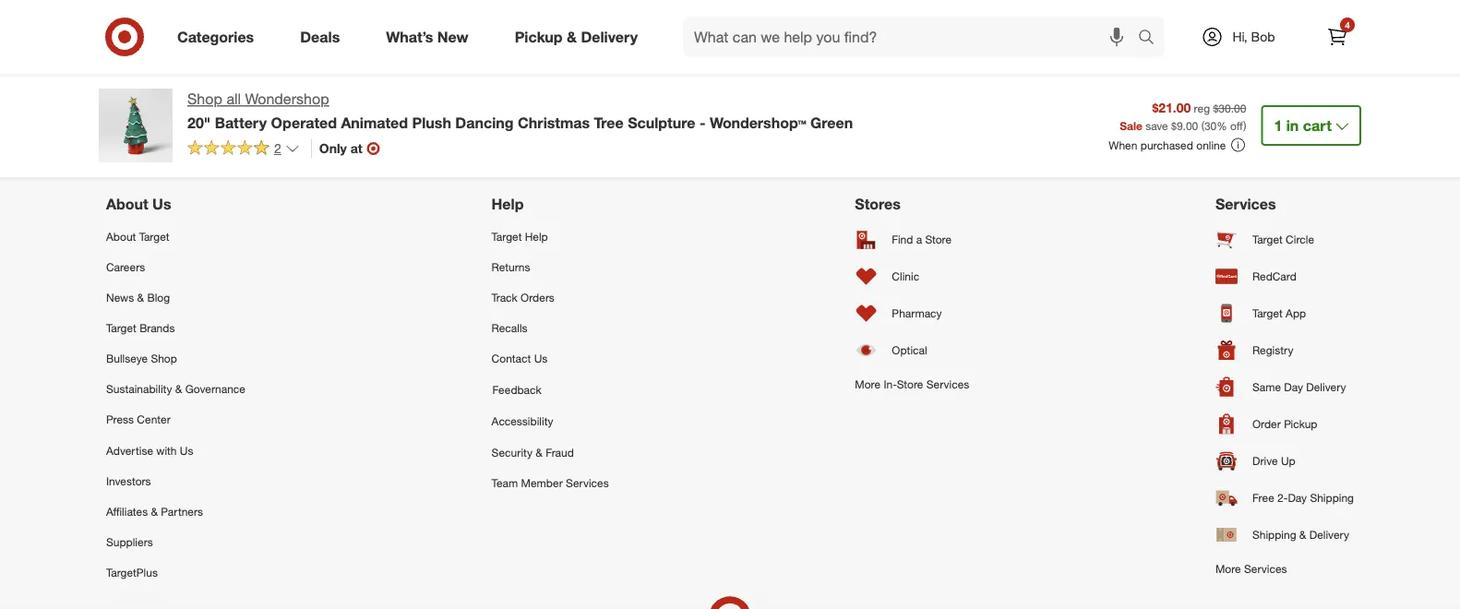Task type: locate. For each thing, give the bounding box(es) containing it.
1 horizontal spatial more
[[1216, 562, 1241, 575]]

delivery up tree
[[581, 28, 638, 46]]

1 horizontal spatial store
[[925, 232, 952, 246]]

see
[[455, 129, 475, 142]]

1 vertical spatial about
[[106, 229, 136, 243]]

fraud
[[546, 445, 574, 459]]

pharmacy link
[[855, 295, 969, 332]]

battery
[[215, 113, 267, 131]]

pickup inside pickup & delivery link
[[515, 28, 563, 46]]

clinic
[[892, 269, 919, 283]]

0 vertical spatial shop
[[187, 90, 222, 108]]

us right with
[[180, 443, 193, 457]]

& for shipping
[[1299, 528, 1306, 542]]

circle
[[1286, 232, 1314, 246]]

services inside "link"
[[926, 377, 969, 391]]

1 horizontal spatial and
[[740, 129, 758, 142]]

0 vertical spatial shipping
[[1310, 491, 1354, 505]]

delivery down free 2-day shipping at the bottom of page
[[1310, 528, 1349, 542]]

about up careers
[[106, 229, 136, 243]]

0 vertical spatial store
[[925, 232, 952, 246]]

shop down brands
[[151, 352, 177, 365]]

feedback
[[493, 383, 541, 397]]

free
[[1252, 491, 1274, 505]]

1 vertical spatial shop
[[151, 352, 177, 365]]

1 vertical spatial help
[[525, 229, 548, 243]]

& down free 2-day shipping at the bottom of page
[[1299, 528, 1306, 542]]

delivery for shipping & delivery
[[1310, 528, 1349, 542]]

0 horizontal spatial more
[[855, 377, 881, 391]]

& for news
[[137, 290, 144, 304]]

order
[[1252, 417, 1281, 431]]

more left 'in-'
[[855, 377, 881, 391]]

target
[[139, 229, 169, 243], [492, 229, 522, 243], [1252, 232, 1283, 246], [1252, 306, 1283, 320], [106, 321, 136, 335]]

at inside * see offer details. restrictions apply. pricing, promotions and availability may vary by location and at target.com
[[942, 129, 951, 142]]

store right a
[[925, 232, 952, 246]]

)
[[1243, 119, 1246, 132]]

2 horizontal spatial and
[[920, 129, 939, 142]]

target up returns
[[492, 229, 522, 243]]

security & fraud link
[[492, 437, 609, 468]]

9.00
[[1177, 119, 1198, 132]]

None text field
[[695, 22, 897, 63]]

track
[[492, 290, 518, 304]]

pickup & delivery link
[[499, 17, 661, 57]]

at right the only
[[351, 140, 362, 156]]

1 horizontal spatial help
[[525, 229, 548, 243]]

2 vertical spatial delivery
[[1310, 528, 1349, 542]]

pickup & delivery
[[515, 28, 638, 46]]

more in-store services link
[[855, 369, 969, 399]]

team
[[492, 476, 518, 490]]

more down shipping & delivery link
[[1216, 562, 1241, 575]]

about target
[[106, 229, 169, 243]]

more for more in-store services
[[855, 377, 881, 391]]

shop up 20"
[[187, 90, 222, 108]]

delivery up order pickup
[[1306, 380, 1346, 394]]

contact
[[492, 352, 531, 365]]

2 about from the top
[[106, 229, 136, 243]]

0 vertical spatial help
[[492, 195, 524, 213]]

pricing,
[[640, 129, 677, 142]]

us up about target link
[[152, 195, 171, 213]]

search
[[1130, 30, 1174, 48]]

partners
[[161, 505, 203, 518]]

app
[[1286, 306, 1306, 320]]

services up target circle at the top
[[1216, 195, 1276, 213]]

registry
[[1252, 343, 1293, 357]]

1 horizontal spatial at
[[942, 129, 951, 142]]

what's new link
[[370, 17, 492, 57]]

1 vertical spatial more
[[1216, 562, 1241, 575]]

(
[[1201, 119, 1204, 132]]

returns link
[[492, 252, 609, 282]]

operated
[[271, 113, 337, 131]]

help up returns "link"
[[525, 229, 548, 243]]

center
[[137, 413, 171, 427]]

4 link
[[1317, 17, 1358, 57]]

wondershop™
[[710, 113, 806, 131]]

governance
[[185, 382, 245, 396]]

optical
[[892, 343, 927, 357]]

0 horizontal spatial pickup
[[515, 28, 563, 46]]

$21.00
[[1152, 99, 1191, 115]]

purchased
[[1141, 138, 1193, 152]]

0 vertical spatial delivery
[[581, 28, 638, 46]]

investors link
[[106, 466, 245, 496]]

about
[[106, 195, 148, 213], [106, 229, 136, 243]]

help
[[492, 195, 524, 213], [525, 229, 548, 243]]

affiliates
[[106, 505, 148, 518]]

redcard link
[[1216, 258, 1354, 295]]

& left fraud
[[536, 445, 543, 459]]

at left target.com
[[942, 129, 951, 142]]

target left app
[[1252, 306, 1283, 320]]

shipping
[[1310, 491, 1354, 505], [1252, 528, 1296, 542]]

track orders
[[492, 290, 555, 304]]

offer
[[478, 129, 503, 142]]

redcard
[[1252, 269, 1297, 283]]

restrictions
[[547, 129, 606, 142]]

promotions
[[680, 129, 736, 142]]

availability
[[761, 129, 812, 142]]

bob
[[1251, 29, 1275, 45]]

help up target help
[[492, 195, 524, 213]]

0 vertical spatial pickup
[[515, 28, 563, 46]]

& down bullseye shop link
[[175, 382, 182, 396]]

1 vertical spatial shipping
[[1252, 528, 1296, 542]]

1 vertical spatial us
[[534, 352, 548, 365]]

& left blog
[[137, 290, 144, 304]]

target down about us
[[139, 229, 169, 243]]

trends,
[[534, 32, 592, 53]]

and
[[596, 32, 628, 53], [740, 129, 758, 142], [920, 129, 939, 142]]

0 vertical spatial about
[[106, 195, 148, 213]]

1 vertical spatial store
[[897, 377, 923, 391]]

team member services
[[492, 476, 609, 490]]

and left the more.
[[596, 32, 628, 53]]

us right contact
[[534, 352, 548, 365]]

target down news
[[106, 321, 136, 335]]

0 vertical spatial us
[[152, 195, 171, 213]]

4
[[1345, 19, 1350, 30]]

0 horizontal spatial and
[[596, 32, 628, 53]]

same day delivery
[[1252, 380, 1346, 394]]

0 horizontal spatial shipping
[[1252, 528, 1296, 542]]

target for target circle
[[1252, 232, 1283, 246]]

0 horizontal spatial shop
[[151, 352, 177, 365]]

target left the circle
[[1252, 232, 1283, 246]]

more services link
[[1216, 553, 1354, 584]]

store down optical link
[[897, 377, 923, 391]]

& right affiliates
[[151, 505, 158, 518]]

same day delivery link
[[1216, 369, 1354, 406]]

1 vertical spatial delivery
[[1306, 380, 1346, 394]]

day
[[1284, 380, 1303, 394], [1288, 491, 1307, 505]]

shop all wondershop 20" battery operated animated plush dancing christmas tree sculpture - wondershop™ green
[[187, 90, 853, 131]]

1 in cart
[[1274, 116, 1332, 134]]

shipping up shipping & delivery
[[1310, 491, 1354, 505]]

1 horizontal spatial pickup
[[1284, 417, 1318, 431]]

about for about us
[[106, 195, 148, 213]]

shipping & delivery
[[1252, 528, 1349, 542]]

& for security
[[536, 445, 543, 459]]

2 horizontal spatial us
[[534, 352, 548, 365]]

careers link
[[106, 252, 245, 282]]

1 horizontal spatial shop
[[187, 90, 222, 108]]

more inside "link"
[[855, 377, 881, 391]]

pharmacy
[[892, 306, 942, 320]]

day right same
[[1284, 380, 1303, 394]]

target for target brands
[[106, 321, 136, 335]]

services down shipping & delivery link
[[1244, 562, 1287, 575]]

order pickup
[[1252, 417, 1318, 431]]

30
[[1204, 119, 1217, 132]]

target help link
[[492, 221, 609, 252]]

& right 'latest'
[[567, 28, 577, 46]]

1 about from the top
[[106, 195, 148, 213]]

0 vertical spatial more
[[855, 377, 881, 391]]

apply.
[[609, 129, 637, 142]]

day right free
[[1288, 491, 1307, 505]]

security & fraud
[[492, 445, 574, 459]]

delivery for same day delivery
[[1306, 380, 1346, 394]]

shipping up more services link
[[1252, 528, 1296, 542]]

categories link
[[162, 17, 277, 57]]

$21.00 reg $30.00 sale save $ 9.00 ( 30 % off )
[[1120, 99, 1246, 132]]

news
[[106, 290, 134, 304]]

pickup inside order pickup link
[[1284, 417, 1318, 431]]

and left 'availability'
[[740, 129, 758, 142]]

0 horizontal spatial us
[[152, 195, 171, 213]]

0 horizontal spatial store
[[897, 377, 923, 391]]

and right location
[[920, 129, 939, 142]]

2 vertical spatial us
[[180, 443, 193, 457]]

delivery for pickup & delivery
[[581, 28, 638, 46]]

store inside "link"
[[897, 377, 923, 391]]

about up about target
[[106, 195, 148, 213]]

target.com
[[955, 129, 1008, 142]]

services down optical link
[[926, 377, 969, 391]]

1 vertical spatial pickup
[[1284, 417, 1318, 431]]

find a store
[[892, 232, 952, 246]]

1 horizontal spatial shipping
[[1310, 491, 1354, 505]]



Task type: describe. For each thing, give the bounding box(es) containing it.
shipping & delivery link
[[1216, 516, 1354, 553]]

save
[[1146, 119, 1168, 132]]

What can we help you find? suggestions appear below search field
[[683, 17, 1143, 57]]

sculpture
[[628, 113, 695, 131]]

& for pickup
[[567, 28, 577, 46]]

new
[[437, 28, 469, 46]]

free 2-day shipping link
[[1216, 479, 1354, 516]]

only at
[[319, 140, 362, 156]]

1
[[1274, 116, 1282, 134]]

about for about target
[[106, 229, 136, 243]]

tree
[[594, 113, 624, 131]]

1 horizontal spatial us
[[180, 443, 193, 457]]

off
[[1230, 119, 1243, 132]]

0 horizontal spatial help
[[492, 195, 524, 213]]

target for target app
[[1252, 306, 1283, 320]]

christmas
[[518, 113, 590, 131]]

advertise with us
[[106, 443, 193, 457]]

recalls link
[[492, 313, 609, 343]]

a
[[916, 232, 922, 246]]

us for about us
[[152, 195, 171, 213]]

blog
[[147, 290, 170, 304]]

more for more services
[[1216, 562, 1241, 575]]

more services
[[1216, 562, 1287, 575]]

store for in-
[[897, 377, 923, 391]]

accessibility link
[[492, 406, 609, 437]]

target app
[[1252, 306, 1306, 320]]

$
[[1171, 119, 1177, 132]]

0 horizontal spatial at
[[351, 140, 362, 156]]

team member services link
[[492, 468, 609, 498]]

brands
[[140, 321, 175, 335]]

may
[[815, 129, 836, 142]]

same
[[1252, 380, 1281, 394]]

%
[[1217, 119, 1227, 132]]

accessibility
[[492, 415, 553, 428]]

1 vertical spatial day
[[1288, 491, 1307, 505]]

bullseye shop
[[106, 352, 177, 365]]

green
[[810, 113, 853, 131]]

target app link
[[1216, 295, 1354, 332]]

& for sustainability
[[175, 382, 182, 396]]

store for a
[[925, 232, 952, 246]]

reg
[[1194, 101, 1210, 115]]

all
[[226, 90, 241, 108]]

1 in cart for 20" battery operated animated plush dancing christmas tree sculpture - wondershop™ green element
[[1274, 116, 1332, 134]]

advertise
[[106, 443, 153, 457]]

stores
[[855, 195, 901, 213]]

suppliers
[[106, 535, 153, 549]]

us for contact us
[[534, 352, 548, 365]]

0 vertical spatial day
[[1284, 380, 1303, 394]]

news & blog
[[106, 290, 170, 304]]

optical link
[[855, 332, 969, 369]]

latest
[[483, 32, 529, 53]]

what's new
[[386, 28, 469, 46]]

up
[[1281, 454, 1296, 468]]

sale
[[1120, 119, 1142, 132]]

find
[[892, 232, 913, 246]]

news & blog link
[[106, 282, 245, 313]]

target brands
[[106, 321, 175, 335]]

press
[[106, 413, 134, 427]]

drive
[[1252, 454, 1278, 468]]

services down fraud
[[566, 476, 609, 490]]

drive up link
[[1216, 442, 1354, 479]]

search button
[[1130, 17, 1174, 61]]

in-
[[884, 377, 897, 391]]

hi, bob
[[1233, 29, 1275, 45]]

sustainability & governance
[[106, 382, 245, 396]]

contact us link
[[492, 343, 609, 374]]

get top deals, latest trends, and more.
[[362, 32, 680, 53]]

details.
[[506, 129, 544, 142]]

advertise with us link
[[106, 435, 245, 466]]

careers
[[106, 260, 145, 274]]

press center link
[[106, 404, 245, 435]]

when purchased online
[[1109, 138, 1226, 152]]

with
[[156, 443, 177, 457]]

drive up
[[1252, 454, 1296, 468]]

$30.00
[[1213, 101, 1246, 115]]

cart
[[1303, 116, 1332, 134]]

sustainability
[[106, 382, 172, 396]]

only
[[319, 140, 347, 156]]

& for affiliates
[[151, 505, 158, 518]]

about target link
[[106, 221, 245, 252]]

investors
[[106, 474, 151, 488]]

shop inside shop all wondershop 20" battery operated animated plush dancing christmas tree sculpture - wondershop™ green
[[187, 90, 222, 108]]

2 link
[[187, 139, 300, 160]]

registry link
[[1216, 332, 1354, 369]]

orders
[[521, 290, 555, 304]]

target for target help
[[492, 229, 522, 243]]

affiliates & partners
[[106, 505, 203, 518]]

contact us
[[492, 352, 548, 365]]

wondershop
[[245, 90, 329, 108]]

when
[[1109, 138, 1138, 152]]

target: expect more. pay less. image
[[471, 588, 989, 609]]

feedback button
[[492, 374, 609, 406]]

by
[[863, 129, 875, 142]]

bullseye
[[106, 352, 148, 365]]

member
[[521, 476, 563, 490]]

dancing
[[455, 113, 514, 131]]

image of 20" battery operated animated plush dancing christmas tree sculpture - wondershop™ green image
[[99, 89, 173, 162]]

order pickup link
[[1216, 406, 1354, 442]]



Task type: vqa. For each thing, say whether or not it's contained in the screenshot.
the bottommost over
no



